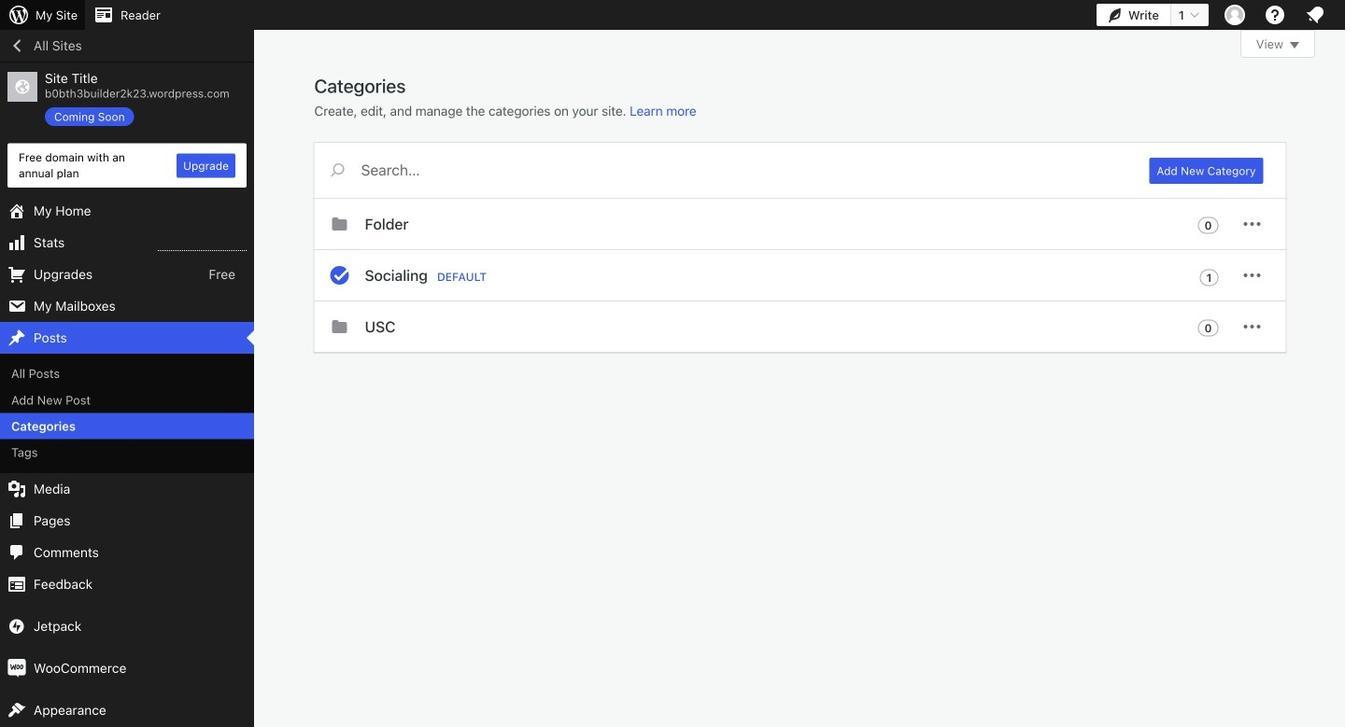 Task type: locate. For each thing, give the bounding box(es) containing it.
4 list item from the top
[[1337, 368, 1345, 437]]

img image
[[7, 617, 26, 636], [7, 659, 26, 678]]

Search search field
[[361, 143, 1127, 197]]

open search image
[[314, 159, 361, 181]]

2 list item from the top
[[1337, 192, 1345, 280]]

1 vertical spatial img image
[[7, 659, 26, 678]]

1 toggle menu image from the top
[[1241, 213, 1264, 235]]

closed image
[[1290, 42, 1299, 49]]

2 toggle menu image from the top
[[1241, 264, 1264, 287]]

list item
[[1337, 95, 1345, 163], [1337, 192, 1345, 280], [1337, 280, 1345, 368], [1337, 368, 1345, 437]]

row
[[314, 199, 1286, 353]]

toggle menu image
[[1241, 213, 1264, 235], [1241, 264, 1264, 287]]

0 vertical spatial toggle menu image
[[1241, 213, 1264, 235]]

None search field
[[314, 143, 1127, 197]]

usc image
[[328, 316, 351, 338]]

main content
[[314, 30, 1315, 353]]

0 vertical spatial img image
[[7, 617, 26, 636]]

1 vertical spatial toggle menu image
[[1241, 264, 1264, 287]]

highest hourly views 0 image
[[158, 239, 247, 251]]



Task type: vqa. For each thing, say whether or not it's contained in the screenshot.
closed image
yes



Task type: describe. For each thing, give the bounding box(es) containing it.
2 img image from the top
[[7, 659, 26, 678]]

folder image
[[328, 213, 351, 235]]

my profile image
[[1225, 5, 1245, 25]]

help image
[[1264, 4, 1286, 26]]

manage your notifications image
[[1304, 4, 1327, 26]]

toggle menu image
[[1241, 316, 1264, 338]]

1 img image from the top
[[7, 617, 26, 636]]

3 list item from the top
[[1337, 280, 1345, 368]]

toggle menu image for folder image
[[1241, 213, 1264, 235]]

1 list item from the top
[[1337, 95, 1345, 163]]

toggle menu image for socialing icon
[[1241, 264, 1264, 287]]

socialing image
[[328, 264, 351, 287]]



